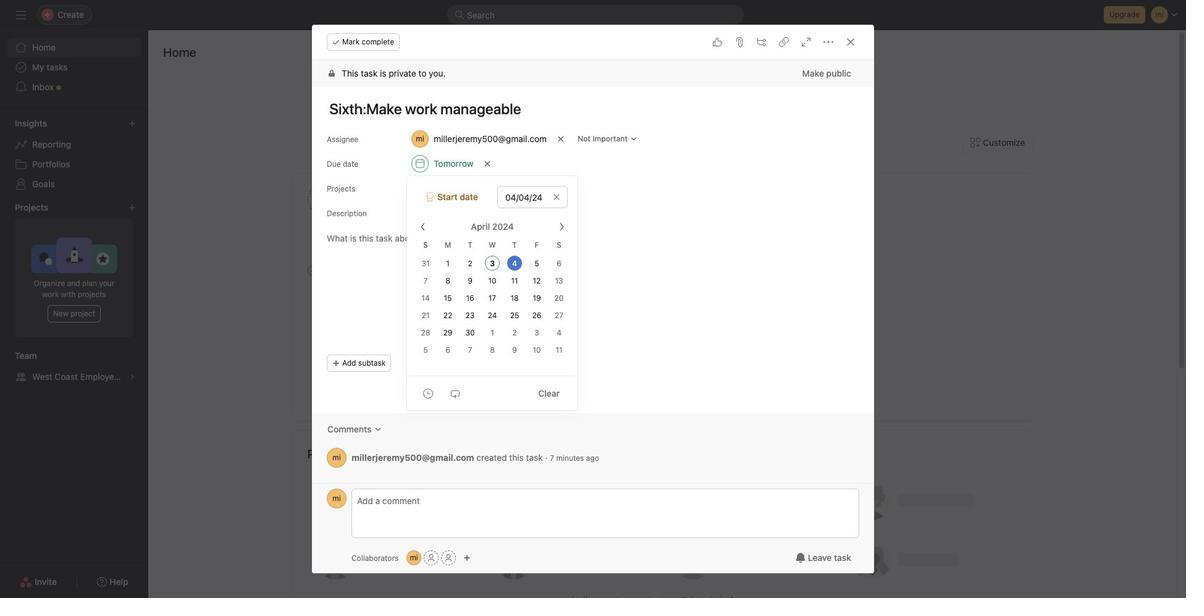 Task type: locate. For each thing, give the bounding box(es) containing it.
hide sidebar image
[[16, 10, 26, 20]]

Mark complete checkbox
[[305, 263, 320, 278]]

full screen image
[[802, 37, 812, 47]]

0 horizontal spatial add or remove collaborators image
[[407, 551, 422, 566]]

clear due date image
[[484, 160, 492, 168]]

1 horizontal spatial add or remove collaborators image
[[464, 554, 471, 562]]

comments image
[[374, 426, 382, 433]]

global element
[[0, 30, 148, 104]]

insights element
[[0, 112, 148, 197]]

list item
[[688, 217, 719, 248]]

previous month image
[[418, 222, 428, 232]]

next month image
[[557, 222, 567, 232]]

add time image
[[423, 388, 433, 398]]

main content
[[312, 60, 875, 483]]

add subtask image
[[757, 37, 767, 47]]

prominent image
[[455, 10, 465, 20]]

more actions for this task image
[[824, 37, 834, 47]]

sixth:make work manageable dialog
[[312, 25, 875, 574]]

open user profile image
[[327, 448, 347, 468]]

0 likes. click to like this task image
[[713, 37, 723, 47]]

add profile photo image
[[308, 184, 337, 214]]

Task Name text field
[[318, 95, 860, 123]]

add or remove collaborators image
[[407, 551, 422, 566], [464, 554, 471, 562]]



Task type: vqa. For each thing, say whether or not it's contained in the screenshot.
add field icon on the top right of the page
no



Task type: describe. For each thing, give the bounding box(es) containing it.
open user profile image
[[327, 489, 347, 509]]

set to repeat image
[[451, 388, 460, 398]]

remove assignee image
[[558, 135, 565, 143]]

close task pane image
[[846, 37, 856, 47]]

attachments: add a file to this task,  sixth:make work manageable image
[[735, 37, 745, 47]]

mark complete image
[[305, 263, 320, 278]]

copy task link image
[[779, 37, 789, 47]]

Due date text field
[[498, 186, 568, 208]]

projects element
[[0, 197, 148, 345]]

teams element
[[0, 345, 148, 389]]

clear due date image
[[553, 193, 561, 201]]



